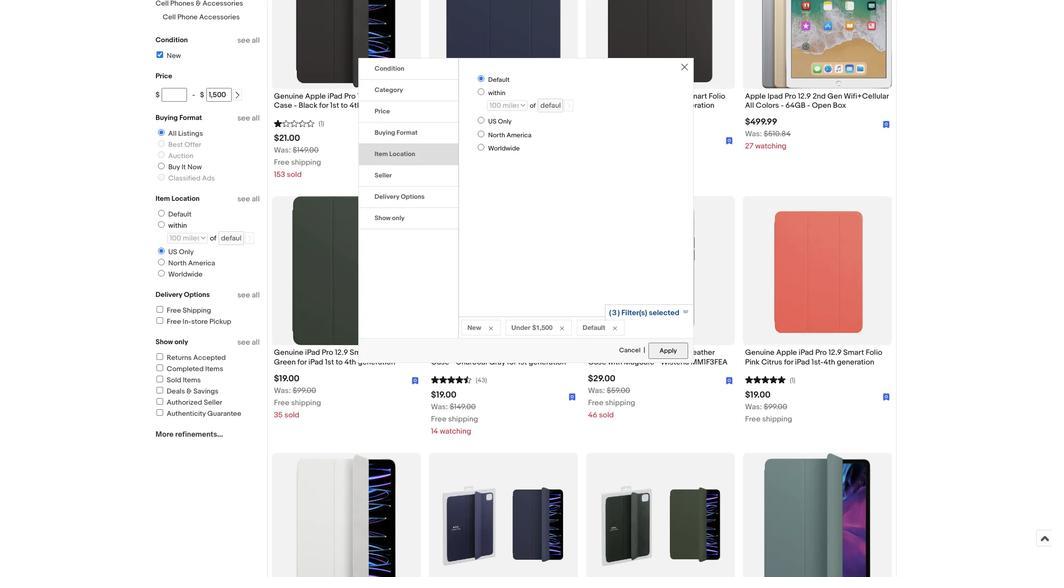 Task type: describe. For each thing, give the bounding box(es) containing it.
black for genuine apple ipad pro 12.9 smart folio case - black for 1st to 4th generation
[[613, 101, 632, 110]]

0 horizontal spatial us only
[[168, 248, 194, 256]]

smart inside genuine ipad pro 12.9 smart folio deep navy mh023fe/a for 1st to 4th generation
[[507, 92, 528, 101]]

generation inside genuine apple ipad pro 12.9 smart folio case - black for 1st to 4th generation
[[677, 101, 715, 110]]

Returns Accepted checkbox
[[157, 353, 163, 360]]

filter(s)
[[622, 308, 647, 318]]

condition inside tab list
[[375, 64, 405, 72]]

$19.00 up was: $99.00 free shipping on the right bottom of the page
[[745, 390, 771, 400]]

apple for genuine apple ipad pro 11" smart folio case - black for 1st to 4th generation
[[305, 92, 326, 101]]

cell
[[163, 13, 176, 21]]

auction
[[168, 152, 193, 160]]

tab list containing condition
[[359, 58, 459, 229]]

classified
[[168, 174, 201, 183]]

america for north america radio
[[188, 259, 215, 267]]

$19.00 down "4.5 out of 5 stars" image
[[431, 390, 457, 400]]

see all button for buying format
[[237, 113, 260, 123]]

genuine for genuine ipad pro 12.9 smart folio deep navy mh023fe/a for 1st to 4th generation
[[431, 92, 461, 101]]

- inside genuine apple ipad pro 11" smart folio case - charcoal gray for 1st generation
[[451, 357, 454, 367]]

buying inside tab list
[[375, 128, 395, 137]]

2nd
[[813, 92, 826, 101]]

pickup
[[210, 317, 231, 326]]

was: for was: $149.00 free shipping 153 sold
[[274, 146, 291, 155]]

cancel button
[[619, 342, 641, 359]]

ipad inside genuine apple ipad pro 12.9 smart folio case - black for 1st to 4th generation
[[642, 92, 657, 101]]

1 horizontal spatial us only
[[488, 118, 512, 126]]

4th for genuine apple ipad pro 12.9 smart folio pink citrus for ipad 1st-4th generation
[[824, 357, 836, 367]]

phone
[[177, 13, 198, 21]]

(1) for $21.00
[[319, 120, 324, 128]]

price inside tab list
[[375, 107, 390, 115]]

Auction radio
[[158, 152, 165, 158]]

see all for condition
[[237, 36, 260, 45]]

us for right us only radio
[[488, 118, 497, 126]]

free in-store pickup
[[167, 317, 231, 326]]

genuine apple ipad pro 11" 1st - 4th gen smart folio case - cyprus green image
[[586, 453, 735, 577]]

genuine apple ipad pro 11" smart folio case - black for 1st to 4th generation
[[274, 92, 406, 110]]

Sold Items checkbox
[[157, 376, 163, 382]]

pro inside genuine apple ipad pro 12.9 smart folio case - black for 1st to 4th generation
[[659, 92, 670, 101]]

see for condition
[[237, 36, 250, 45]]

returns accepted
[[167, 353, 226, 362]]

cell phone accessories
[[163, 13, 240, 21]]

see all for buying format
[[237, 113, 260, 123]]

free for was: $99.00 free shipping
[[745, 414, 761, 424]]

show inside tab list
[[375, 214, 391, 222]]

0 vertical spatial only
[[498, 118, 512, 126]]

returns accepted link
[[155, 353, 226, 362]]

delivery inside tab list
[[375, 192, 399, 201]]

best offer
[[168, 140, 201, 149]]

genuine ipad pro 12.9 smart folio cyprus green for ipad 1st to 4th generation link
[[274, 348, 419, 370]]

offer
[[185, 140, 201, 149]]

(43)
[[476, 376, 487, 384]]

apple ipad pro 12.9 2nd gen wifi+cellular all colors - 64gb - open box image
[[743, 0, 892, 88]]

1 vertical spatial seller
[[204, 398, 222, 407]]

0 horizontal spatial all
[[168, 129, 177, 138]]

0 horizontal spatial price
[[156, 72, 172, 80]]

see for show only
[[237, 338, 250, 347]]

folio for genuine apple ipad pro 12.9 smart folio case - black for 1st to 4th generation
[[709, 92, 726, 101]]

1 vertical spatial item location
[[156, 194, 200, 203]]

in-
[[183, 317, 191, 326]]

submit price range image
[[234, 92, 241, 99]]

apple ipad pro 12.9 2nd gen wifi+cellular all colors - 64gb - open box
[[745, 92, 889, 110]]

all for delivery options
[[252, 290, 260, 300]]

1 horizontal spatial new
[[467, 323, 482, 331]]

worldwide link
[[154, 270, 205, 279]]

leather
[[689, 348, 715, 358]]

auction link
[[154, 152, 196, 160]]

with
[[608, 357, 622, 367]]

- inside genuine apple iphone 13 pro leather case with magsafe - wisteria mm1f3fea
[[656, 357, 659, 367]]

(43) link
[[431, 375, 487, 384]]

1 horizontal spatial (1)
[[476, 120, 481, 128]]

genuine apple iphone 13 pro leather case with magsafe - wisteria mm1f3fea
[[588, 348, 728, 367]]

1 horizontal spatial default text field
[[538, 99, 563, 112]]

best
[[168, 140, 183, 149]]

North America radio
[[158, 259, 165, 265]]

accepted
[[193, 353, 226, 362]]

1st inside genuine apple ipad pro 12.9 smart folio case - black for 1st to 4th generation
[[644, 101, 653, 110]]

shipping for was: $149.00 free shipping 14 watching
[[448, 414, 478, 424]]

buying format inside tab list
[[375, 128, 418, 137]]

genuine for genuine apple ipad pro 11" smart folio case - black for 1st to 4th generation
[[274, 92, 304, 101]]

north america link
[[154, 259, 217, 267]]

Free Shipping checkbox
[[157, 306, 163, 313]]

more refinements... button
[[156, 430, 223, 439]]

genuine apple ipad pro 12.9 smart folio case - black for 1st to 4th generation
[[588, 92, 726, 110]]

genuine apple iphone 13 pro leather case with magsafe - wisteria mm1f3fea link
[[588, 348, 733, 370]]

buy
[[168, 163, 180, 171]]

shipping for was: $149.00 free shipping 153 sold
[[291, 158, 321, 167]]

completed items
[[167, 365, 223, 373]]

classified ads link
[[154, 174, 217, 183]]

savings
[[193, 387, 219, 396]]

genuine apple ipad pro 12.9 smart folio pink citrus for ipad 1st-4th generation link
[[745, 348, 890, 370]]

1 horizontal spatial options
[[401, 192, 425, 201]]

4th for genuine ipad pro 12.9 smart folio cyprus green for ipad 1st to 4th generation
[[345, 357, 356, 367]]

0 horizontal spatial format
[[179, 113, 202, 122]]

46
[[588, 410, 597, 420]]

worldwide for worldwide option
[[488, 144, 520, 153]]

apple for genuine apple ipad pro 11" smart folio case - charcoal gray for 1st generation
[[462, 348, 483, 358]]

was: for was: $59.00 free shipping 46 sold
[[588, 386, 605, 395]]

ipad inside genuine apple ipad pro 11" smart folio case - charcoal gray for 1st generation
[[485, 348, 500, 358]]

$21.00
[[274, 133, 300, 144]]

shipping for was: $99.00 free shipping
[[763, 414, 792, 424]]

0 horizontal spatial only
[[175, 338, 188, 346]]

$1,500
[[533, 323, 553, 331]]

see for delivery options
[[237, 290, 250, 300]]

pro inside genuine ipad pro 12.9 smart folio deep navy mh023fe/a for 1st to 4th generation
[[479, 92, 490, 101]]

citrus
[[762, 357, 783, 367]]

gray
[[489, 357, 505, 367]]

shipping
[[183, 306, 211, 315]]

1st inside genuine ipad pro 12.9 smart folio deep navy mh023fe/a for 1st to 4th generation
[[504, 101, 513, 110]]

$99.00 for $19.00 $99.00 free shipping
[[450, 146, 473, 155]]

pro inside "genuine ipad pro 12.9 smart folio cyprus green for ipad 1st to 4th generation"
[[322, 348, 333, 358]]

genuine apple ipad pro 11" smart folio case - deep navy for 1st to 4th image
[[429, 453, 578, 577]]

us only link
[[154, 248, 196, 256]]

0 horizontal spatial within radio
[[158, 221, 165, 228]]

see for buying format
[[237, 113, 250, 123]]

(
[[609, 308, 611, 318]]

north america for north america option
[[488, 131, 532, 139]]

completed items link
[[155, 365, 223, 373]]

genuine for genuine apple ipad pro 12.9 smart folio case - black for 1st to 4th generation
[[588, 92, 618, 101]]

listings
[[178, 129, 203, 138]]

64gb
[[786, 101, 806, 110]]

1st inside genuine apple ipad pro 11" smart folio case - charcoal gray for 1st generation
[[518, 357, 527, 367]]

refinements...
[[175, 430, 223, 439]]

green
[[274, 357, 296, 367]]

sold for $19.00
[[285, 410, 299, 420]]

1st inside genuine apple ipad pro 11" smart folio case - black for 1st to 4th generation
[[330, 101, 339, 110]]

delivery options inside tab list
[[375, 192, 425, 201]]

cyprus
[[391, 348, 416, 358]]

0 horizontal spatial delivery
[[156, 290, 182, 299]]

genuine for genuine ipad pro 12.9 smart folio cyprus green for ipad 1st to 4th generation
[[274, 348, 304, 358]]

was: for was: $99.00 free shipping
[[745, 402, 762, 412]]

1st inside "genuine ipad pro 12.9 smart folio cyprus green for ipad 1st to 4th generation"
[[325, 357, 334, 367]]

12.9 for genuine ipad pro 12.9 smart folio cyprus green for ipad 1st to 4th generation
[[335, 348, 348, 358]]

open
[[812, 101, 832, 110]]

iphone
[[642, 348, 666, 358]]

12.9 inside genuine apple ipad pro 12.9 smart folio case - black for 1st to 4th generation
[[672, 92, 685, 101]]

it
[[182, 163, 186, 171]]

case inside genuine apple iphone 13 pro leather case with magsafe - wisteria mm1f3fea
[[588, 357, 607, 367]]

Maximum Value text field
[[206, 88, 232, 102]]

sold
[[167, 376, 181, 384]]

0 horizontal spatial of
[[210, 234, 216, 243]]

ipad
[[768, 92, 783, 101]]

now
[[187, 163, 202, 171]]

folio inside genuine ipad pro 12.9 smart folio deep navy mh023fe/a for 1st to 4th generation
[[529, 92, 546, 101]]

shipping for $19.00 $99.00 free shipping
[[448, 158, 478, 167]]

0 horizontal spatial condition
[[156, 36, 188, 44]]

1 vertical spatial us only radio
[[158, 248, 165, 254]]

Deals & Savings checkbox
[[157, 387, 163, 394]]

mh023fe/a
[[450, 101, 491, 110]]

genuine for genuine apple ipad pro 12.9 smart folio pink citrus for ipad 1st-4th generation
[[745, 348, 775, 358]]

1 vertical spatial location
[[172, 194, 200, 203]]

All Listings radio
[[158, 129, 165, 136]]

buy it now link
[[154, 163, 204, 171]]

0 horizontal spatial show only
[[156, 338, 188, 346]]

Default radio
[[158, 210, 165, 217]]

Buy It Now radio
[[158, 163, 165, 169]]

( 3 ) filter(s) selected
[[609, 308, 680, 318]]

Classified Ads radio
[[158, 174, 165, 180]]

close image
[[681, 63, 688, 70]]

5 out of 5 stars image for mh023fe/a
[[431, 118, 472, 128]]

see all for delivery options
[[237, 290, 260, 300]]

box
[[833, 101, 847, 110]]

generation inside genuine apple ipad pro 11" smart folio case - black for 1st to 4th generation
[[363, 101, 401, 110]]

- inside genuine apple ipad pro 12.9 smart folio case - black for 1st to 4th generation
[[608, 101, 611, 110]]

to inside "genuine ipad pro 12.9 smart folio cyprus green for ipad 1st to 4th generation"
[[336, 357, 343, 367]]

for inside "genuine ipad pro 12.9 smart folio cyprus green for ipad 1st to 4th generation"
[[298, 357, 307, 367]]

classified ads
[[168, 174, 215, 183]]

5 out of 5 stars image for citrus
[[745, 375, 786, 384]]

for inside genuine apple ipad pro 12.9 smart folio case - black for 1st to 4th generation
[[634, 101, 643, 110]]

watching inside was: $510.84 27 watching
[[756, 142, 787, 151]]

1 vertical spatial default text field
[[219, 231, 244, 245]]

1st-
[[812, 357, 824, 367]]

more
[[156, 430, 174, 439]]

generation for genuine apple ipad pro 12.9 smart folio pink citrus for ipad 1st-4th generation
[[837, 357, 875, 367]]

see all button for show only
[[237, 338, 260, 347]]

cell phone accessories link
[[163, 13, 240, 21]]

$99.00 for was: $99.00 free shipping 35 sold
[[293, 386, 316, 395]]

sold for $21.00
[[287, 170, 302, 180]]

$19.00 down green
[[274, 374, 300, 384]]

4th inside genuine apple ipad pro 12.9 smart folio case - black for 1st to 4th generation
[[664, 101, 676, 110]]

sold items
[[167, 376, 201, 384]]

folio for genuine apple ipad pro 11" smart folio case - black for 1st to 4th generation
[[389, 92, 406, 101]]

$19.00 inside "$19.00 $99.00 free shipping"
[[431, 133, 457, 144]]

america for north america option
[[507, 131, 532, 139]]

1 horizontal spatial us only radio
[[478, 117, 485, 124]]

genuine ipad pro 12.9 smart folio deep navy mh023fe/a for 1st to 4th generation link
[[431, 92, 576, 113]]

$ for maximum value 'text box'
[[200, 91, 204, 99]]

mm1f3fea
[[691, 357, 728, 367]]

genuine apple ipad pro 12.9 smart folio cactus for ipad 1st to 4th generation image
[[764, 453, 871, 577]]

Apply submit
[[649, 342, 688, 359]]

under $1,500
[[512, 323, 553, 331]]

best offer link
[[154, 140, 203, 149]]

2 vertical spatial default
[[583, 323, 605, 331]]

genuine apple ipad pro 11" smart folio case - charcoal gray for 1st generation image
[[449, 196, 558, 345]]

free in-store pickup link
[[155, 317, 231, 326]]

selected
[[649, 308, 680, 318]]

charcoal
[[456, 357, 487, 367]]

was: $149.00 free shipping 153 sold
[[274, 146, 321, 180]]

4th for genuine ipad pro 12.9 smart folio deep navy mh023fe/a for 1st to 4th generation
[[523, 101, 535, 110]]

genuine apple ipad pro 12.9 smart folio pink citrus for ipad 1st-4th generation
[[745, 348, 883, 367]]

free for was: $149.00 free shipping 153 sold
[[274, 158, 290, 167]]

folio inside "genuine ipad pro 12.9 smart folio cyprus green for ipad 1st to 4th generation"
[[372, 348, 389, 358]]

(1) link for $19.00
[[745, 375, 796, 384]]

1 vertical spatial delivery options
[[156, 290, 210, 299]]

New checkbox
[[157, 51, 163, 58]]

format inside tab list
[[397, 128, 418, 137]]

authenticity guarantee link
[[155, 409, 241, 418]]



Task type: vqa. For each thing, say whether or not it's contained in the screenshot.
paying
no



Task type: locate. For each thing, give the bounding box(es) containing it.
folio inside genuine apple ipad pro 11" smart folio case - charcoal gray for 1st generation
[[547, 348, 563, 358]]

2 horizontal spatial default
[[583, 323, 605, 331]]

0 vertical spatial north
[[488, 131, 505, 139]]

worldwide right worldwide option
[[488, 144, 520, 153]]

was:
[[745, 129, 762, 139], [274, 146, 291, 155], [274, 386, 291, 395], [588, 386, 605, 395], [431, 402, 448, 412], [745, 402, 762, 412]]

Default radio
[[478, 75, 485, 82]]

was: up 14
[[431, 402, 448, 412]]

free inside was: $99.00 free shipping 35 sold
[[274, 398, 290, 408]]

pro inside genuine apple ipad pro 11" smart folio case - charcoal gray for 1st generation
[[501, 348, 513, 358]]

pro inside genuine apple ipad pro 11" smart folio case - black for 1st to 4th generation
[[344, 92, 356, 101]]

case for genuine apple ipad pro 12.9 smart folio case - black for 1st to 4th generation
[[588, 101, 607, 110]]

$149.00 for $21.00
[[293, 146, 319, 155]]

was: inside was: $510.84 27 watching
[[745, 129, 762, 139]]

format down "category"
[[397, 128, 418, 137]]

was: $510.84 27 watching
[[745, 129, 791, 151]]

genuine ipad pro 12.9 smart folio deep navy mh023fe/a for 1st to 4th generation image
[[446, 0, 561, 89]]

0 horizontal spatial only
[[179, 248, 194, 256]]

wifi+cellular
[[844, 92, 889, 101]]

generation for genuine ipad pro 12.9 smart folio deep navy mh023fe/a for 1st to 4th generation
[[537, 101, 574, 110]]

watching right 14
[[440, 426, 471, 436]]

category
[[375, 86, 403, 94]]

genuine inside "genuine ipad pro 12.9 smart folio cyprus green for ipad 1st to 4th generation"
[[274, 348, 304, 358]]

1 vertical spatial item
[[156, 194, 170, 203]]

for
[[319, 101, 329, 110], [493, 101, 502, 110], [634, 101, 643, 110], [298, 357, 307, 367], [507, 357, 516, 367], [784, 357, 794, 367]]

smart inside "genuine ipad pro 12.9 smart folio cyprus green for ipad 1st to 4th generation"
[[350, 348, 371, 358]]

genuine ipad pro 12.9 smart folio cyprus green for ipad 1st to 4th generation
[[274, 348, 416, 367]]

genuine inside the genuine apple ipad pro 12.9 smart folio pink citrus for ipad 1st-4th generation
[[745, 348, 775, 358]]

)
[[618, 308, 620, 318]]

1 see all from the top
[[237, 36, 260, 45]]

delivery
[[375, 192, 399, 201], [156, 290, 182, 299]]

0 horizontal spatial watching
[[440, 426, 471, 436]]

0 horizontal spatial options
[[184, 290, 210, 299]]

price down new "link"
[[156, 72, 172, 80]]

shipping for was: $59.00 free shipping 46 sold
[[605, 398, 635, 408]]

all left colors
[[745, 101, 754, 110]]

1 horizontal spatial america
[[507, 131, 532, 139]]

deep
[[548, 92, 567, 101]]

1 horizontal spatial buying
[[375, 128, 395, 137]]

us down genuine ipad pro 12.9 smart folio deep navy mh023fe/a for 1st to 4th generation 'link'
[[488, 118, 497, 126]]

2 black from the left
[[613, 101, 632, 110]]

genuine apple ipad pro 11" smart folio case - black for 1st to 4th generation link
[[274, 92, 419, 113]]

ipad inside genuine apple ipad pro 11" smart folio case - black for 1st to 4th generation
[[328, 92, 343, 101]]

sold right 153
[[287, 170, 302, 180]]

1 horizontal spatial only
[[498, 118, 512, 126]]

11" for $21.00
[[358, 92, 365, 101]]

1 vertical spatial $149.00
[[450, 402, 476, 412]]

1 all from the top
[[252, 36, 260, 45]]

0 vertical spatial $149.00
[[293, 146, 319, 155]]

$59.00
[[607, 386, 630, 395]]

worldwide down "north america" link
[[168, 270, 203, 279]]

was: $99.00 free shipping
[[745, 402, 792, 424]]

1 vertical spatial show only
[[156, 338, 188, 346]]

buying up all listings option in the left of the page
[[156, 113, 178, 122]]

$99.00 down green
[[293, 386, 316, 395]]

2 vertical spatial $99.00
[[764, 402, 788, 412]]

free for was: $99.00 free shipping 35 sold
[[274, 398, 290, 408]]

within radio down default radio
[[478, 88, 485, 95]]

12.9 for apple ipad pro 12.9 2nd gen wifi+cellular all colors - 64gb - open box
[[798, 92, 811, 101]]

all for item location
[[252, 194, 260, 204]]

buying
[[156, 113, 178, 122], [375, 128, 395, 137]]

(1) link for $21.00
[[274, 118, 324, 128]]

free inside was: $149.00 free shipping 14 watching
[[431, 414, 447, 424]]

default text field
[[538, 99, 563, 112], [219, 231, 244, 245]]

1 horizontal spatial within radio
[[478, 88, 485, 95]]

shipping inside was: $149.00 free shipping 14 watching
[[448, 414, 478, 424]]

was: up 27
[[745, 129, 762, 139]]

1 vertical spatial show
[[156, 338, 173, 346]]

0 vertical spatial default
[[488, 76, 510, 84]]

(1) link down citrus
[[745, 375, 796, 384]]

show only
[[375, 214, 405, 222], [156, 338, 188, 346]]

27
[[745, 142, 754, 151]]

3 all from the top
[[252, 194, 260, 204]]

$99.00 down citrus
[[764, 402, 788, 412]]

0 horizontal spatial buying
[[156, 113, 178, 122]]

authorized
[[167, 398, 202, 407]]

0 vertical spatial item
[[375, 150, 388, 158]]

Authorized Seller checkbox
[[157, 398, 163, 405]]

5 see all from the top
[[237, 338, 260, 347]]

(1) link up $21.00
[[274, 118, 324, 128]]

new up charcoal in the bottom of the page
[[467, 323, 482, 331]]

america down genuine ipad pro 12.9 smart folio deep navy mh023fe/a for 1st to 4th generation 'link'
[[507, 131, 532, 139]]

0 horizontal spatial black
[[299, 101, 318, 110]]

$99.00 inside "$19.00 $99.00 free shipping"
[[450, 146, 473, 155]]

4.5 out of 5 stars image
[[431, 375, 472, 384]]

Authenticity Guarantee checkbox
[[157, 409, 163, 416]]

11" inside genuine apple ipad pro 11" smart folio case - charcoal gray for 1st generation
[[515, 348, 522, 358]]

for inside genuine apple ipad pro 11" smart folio case - black for 1st to 4th generation
[[319, 101, 329, 110]]

0 vertical spatial condition
[[156, 36, 188, 44]]

free
[[274, 158, 290, 167], [431, 158, 447, 167], [167, 306, 181, 315], [167, 317, 181, 326], [274, 398, 290, 408], [588, 398, 604, 408], [431, 414, 447, 424], [745, 414, 761, 424]]

us only radio up north america option
[[478, 117, 485, 124]]

within up mh023fe/a
[[488, 89, 506, 97]]

4 see from the top
[[237, 290, 250, 300]]

default link
[[154, 210, 194, 219]]

condition up "category"
[[375, 64, 405, 72]]

smart inside the genuine apple ipad pro 12.9 smart folio pink citrus for ipad 1st-4th generation
[[844, 348, 864, 358]]

(1) link down mh023fe/a
[[431, 118, 481, 128]]

within radio down default option
[[158, 221, 165, 228]]

see all for item location
[[237, 194, 260, 204]]

buying format down "category"
[[375, 128, 418, 137]]

0 horizontal spatial (1) link
[[274, 118, 324, 128]]

case up "4.5 out of 5 stars" image
[[431, 357, 449, 367]]

was: inside was: $59.00 free shipping 46 sold
[[588, 386, 605, 395]]

for inside genuine ipad pro 12.9 smart folio deep navy mh023fe/a for 1st to 4th generation
[[493, 101, 502, 110]]

Minimum Value text field
[[162, 88, 187, 102]]

buying down "category"
[[375, 128, 395, 137]]

1 horizontal spatial within
[[488, 89, 506, 97]]

was: down $21.00
[[274, 146, 291, 155]]

0 vertical spatial item location
[[375, 150, 415, 158]]

sold right the 35
[[285, 410, 299, 420]]

generation inside the genuine apple ipad pro 12.9 smart folio pink citrus for ipad 1st-4th generation
[[837, 357, 875, 367]]

us only down genuine ipad pro 12.9 smart folio deep navy mh023fe/a for 1st to 4th generation 'link'
[[488, 118, 512, 126]]

1 see all button from the top
[[237, 36, 260, 45]]

(1) up north america option
[[476, 120, 481, 128]]

Free In-store Pickup checkbox
[[157, 317, 163, 324]]

items
[[205, 365, 223, 373], [183, 376, 201, 384]]

0 horizontal spatial $
[[156, 91, 160, 99]]

free inside "$19.00 $99.00 free shipping"
[[431, 158, 447, 167]]

1 vertical spatial all
[[168, 129, 177, 138]]

0 horizontal spatial location
[[172, 194, 200, 203]]

free for $19.00 $99.00 free shipping
[[431, 158, 447, 167]]

case up $29.00
[[588, 357, 607, 367]]

to inside genuine apple ipad pro 11" smart folio case - black for 1st to 4th generation
[[341, 101, 348, 110]]

[object undefined] image
[[883, 119, 890, 128], [883, 121, 890, 128], [412, 137, 419, 144], [726, 137, 733, 144], [412, 376, 419, 384], [412, 377, 419, 384], [883, 392, 890, 401], [569, 394, 576, 401]]

apple inside the genuine apple ipad pro 12.9 smart folio pink citrus for ipad 1st-4th generation
[[777, 348, 797, 358]]

case for genuine apple ipad pro 11" smart folio case - black for 1st to 4th generation
[[274, 101, 292, 110]]

1 horizontal spatial 5 out of 5 stars image
[[745, 375, 786, 384]]

smart for genuine apple ipad pro 12.9 smart folio case - black for 1st to 4th generation
[[687, 92, 707, 101]]

under
[[512, 323, 531, 331]]

was: $99.00 free shipping 35 sold
[[274, 386, 321, 420]]

Best Offer radio
[[158, 140, 165, 147]]

folio for genuine apple ipad pro 11" smart folio case - charcoal gray for 1st generation
[[547, 348, 563, 358]]

1 horizontal spatial show
[[375, 214, 391, 222]]

america up worldwide link
[[188, 259, 215, 267]]

$510.84
[[764, 129, 791, 139]]

3 see all button from the top
[[237, 194, 260, 204]]

shipping for was: $99.00 free shipping 35 sold
[[291, 398, 321, 408]]

$ for minimum value 'text box'
[[156, 91, 160, 99]]

0 vertical spatial $99.00
[[450, 146, 473, 155]]

3 see all from the top
[[237, 194, 260, 204]]

Worldwide radio
[[158, 270, 165, 277]]

was: inside was: $149.00 free shipping 14 watching
[[431, 402, 448, 412]]

genuine inside genuine ipad pro 12.9 smart folio deep navy mh023fe/a for 1st to 4th generation
[[431, 92, 461, 101]]

1 vertical spatial options
[[184, 290, 210, 299]]

item
[[375, 150, 388, 158], [156, 194, 170, 203]]

0 vertical spatial within
[[488, 89, 506, 97]]

case for genuine apple ipad pro 11" smart folio case - charcoal gray for 1st generation
[[431, 357, 449, 367]]

0 vertical spatial all
[[745, 101, 754, 110]]

1 black from the left
[[299, 101, 318, 110]]

north up worldwide link
[[168, 259, 187, 267]]

was: down $29.00
[[588, 386, 605, 395]]

mxt32fe/a genuine apple ipad pro 11" 1st - 4th gen smart folio white smart folio image
[[272, 453, 421, 577]]

pro
[[344, 92, 356, 101], [479, 92, 490, 101], [659, 92, 670, 101], [785, 92, 796, 101], [322, 348, 333, 358], [501, 348, 513, 358], [676, 348, 687, 358], [816, 348, 827, 358]]

1 vertical spatial only
[[179, 248, 194, 256]]

0 vertical spatial of
[[530, 102, 536, 110]]

1 vertical spatial delivery
[[156, 290, 182, 299]]

smart inside genuine apple ipad pro 11" smart folio case - black for 1st to 4th generation
[[367, 92, 388, 101]]

1 $ from the left
[[156, 91, 160, 99]]

1 vertical spatial within radio
[[158, 221, 165, 228]]

new link
[[155, 51, 181, 60]]

all for show only
[[252, 338, 260, 347]]

0 horizontal spatial items
[[183, 376, 201, 384]]

12.9 inside the genuine apple ipad pro 12.9 smart folio pink citrus for ipad 1st-4th generation
[[829, 348, 842, 358]]

1 vertical spatial worldwide
[[168, 270, 203, 279]]

genuine apple ipad pro 12.9 smart folio case - black for 1st to 4th generation link
[[588, 92, 733, 113]]

to inside genuine ipad pro 12.9 smart folio deep navy mh023fe/a for 1st to 4th generation
[[515, 101, 522, 110]]

0 vertical spatial delivery options
[[375, 192, 425, 201]]

1 vertical spatial us
[[168, 248, 177, 256]]

1 horizontal spatial all
[[745, 101, 754, 110]]

genuine
[[274, 92, 304, 101], [431, 92, 461, 101], [588, 92, 618, 101], [274, 348, 304, 358], [431, 348, 461, 358], [588, 348, 618, 358], [745, 348, 775, 358]]

condition up new "link"
[[156, 36, 188, 44]]

for inside genuine apple ipad pro 11" smart folio case - charcoal gray for 1st generation
[[507, 357, 516, 367]]

$99.00 inside was: $99.00 free shipping 35 sold
[[293, 386, 316, 395]]

0 vertical spatial america
[[507, 131, 532, 139]]

north america right north america option
[[488, 131, 532, 139]]

5 all from the top
[[252, 338, 260, 347]]

3 see from the top
[[237, 194, 250, 204]]

0 horizontal spatial buying format
[[156, 113, 202, 122]]

14
[[431, 426, 438, 436]]

completed
[[167, 365, 204, 373]]

was: inside was: $149.00 free shipping 153 sold
[[274, 146, 291, 155]]

genuine ipad pro 12.9 smart folio cyprus green for ipad 1st to 4th generation image
[[292, 196, 401, 345]]

3
[[612, 308, 617, 318]]

0 vertical spatial 11"
[[358, 92, 365, 101]]

within down default link
[[168, 221, 187, 230]]

smart for genuine apple ipad pro 12.9 smart folio pink citrus for ipad 1st-4th generation
[[844, 348, 864, 358]]

1 see from the top
[[237, 36, 250, 45]]

&
[[187, 387, 192, 396]]

0 horizontal spatial default
[[168, 210, 192, 219]]

sold inside was: $149.00 free shipping 153 sold
[[287, 170, 302, 180]]

within radio
[[478, 88, 485, 95], [158, 221, 165, 228]]

1 horizontal spatial item location
[[375, 150, 415, 158]]

deals & savings link
[[155, 387, 219, 396]]

for inside the genuine apple ipad pro 12.9 smart folio pink citrus for ipad 1st-4th generation
[[784, 357, 794, 367]]

1 vertical spatial new
[[467, 323, 482, 331]]

$149.00 down $21.00
[[293, 146, 319, 155]]

authorized seller link
[[155, 398, 222, 407]]

ads
[[202, 174, 215, 183]]

us up "north america" link
[[168, 248, 177, 256]]

worldwide for worldwide radio
[[168, 270, 203, 279]]

tab list
[[359, 58, 459, 229]]

all right all listings option in the left of the page
[[168, 129, 177, 138]]

pro inside apple ipad pro 12.9 2nd gen wifi+cellular all colors - 64gb - open box
[[785, 92, 796, 101]]

4th inside the genuine apple ipad pro 12.9 smart folio pink citrus for ipad 1st-4th generation
[[824, 357, 836, 367]]

free shipping link
[[155, 306, 211, 315]]

black inside genuine apple ipad pro 12.9 smart folio case - black for 1st to 4th generation
[[613, 101, 632, 110]]

Worldwide radio
[[478, 144, 485, 151]]

free for was: $59.00 free shipping 46 sold
[[588, 398, 604, 408]]

colors
[[756, 101, 779, 110]]

us only radio up north america radio
[[158, 248, 165, 254]]

condition
[[156, 36, 188, 44], [375, 64, 405, 72]]

[object undefined] image
[[412, 135, 419, 144], [726, 135, 733, 144], [726, 376, 733, 384], [726, 377, 733, 384], [569, 392, 576, 401], [883, 394, 890, 401]]

authenticity guarantee
[[167, 409, 241, 418]]

case up 1 out of 5 stars image
[[274, 101, 292, 110]]

was: for was: $149.00 free shipping 14 watching
[[431, 402, 448, 412]]

0 vertical spatial worldwide
[[488, 144, 520, 153]]

north for north america option
[[488, 131, 505, 139]]

(1) link
[[274, 118, 324, 128], [431, 118, 481, 128], [745, 375, 796, 384]]

items for completed items
[[205, 365, 223, 373]]

seller
[[375, 171, 392, 179], [204, 398, 222, 407]]

5 out of 5 stars image
[[431, 118, 472, 128], [745, 375, 786, 384]]

black
[[299, 101, 318, 110], [613, 101, 632, 110]]

guarantee
[[207, 409, 241, 418]]

1 horizontal spatial delivery
[[375, 192, 399, 201]]

sold inside was: $59.00 free shipping 46 sold
[[599, 410, 614, 420]]

us only up "north america" link
[[168, 248, 194, 256]]

apple inside genuine apple ipad pro 11" smart folio case - black for 1st to 4th generation
[[305, 92, 326, 101]]

1 vertical spatial condition
[[375, 64, 405, 72]]

1 vertical spatial us only
[[168, 248, 194, 256]]

wisteria
[[661, 357, 689, 367]]

america
[[507, 131, 532, 139], [188, 259, 215, 267]]

genuine inside genuine apple ipad pro 11" smart folio case - black for 1st to 4th generation
[[274, 92, 304, 101]]

0 vertical spatial items
[[205, 365, 223, 373]]

north america for north america radio
[[168, 259, 215, 267]]

watching inside was: $149.00 free shipping 14 watching
[[440, 426, 471, 436]]

(1) for $19.00
[[790, 376, 796, 384]]

pro inside the genuine apple ipad pro 12.9 smart folio pink citrus for ipad 1st-4th generation
[[816, 348, 827, 358]]

navy
[[431, 101, 448, 110]]

default for default radio
[[488, 76, 510, 84]]

5 see from the top
[[237, 338, 250, 347]]

shipping inside was: $149.00 free shipping 153 sold
[[291, 158, 321, 167]]

1 horizontal spatial $99.00
[[450, 146, 473, 155]]

4th inside genuine apple ipad pro 11" smart folio case - black for 1st to 4th generation
[[350, 101, 361, 110]]

show only inside tab list
[[375, 214, 405, 222]]

0 vertical spatial location
[[389, 150, 415, 158]]

sold
[[287, 170, 302, 180], [285, 410, 299, 420], [599, 410, 614, 420]]

0 vertical spatial show only
[[375, 214, 405, 222]]

pro inside genuine apple iphone 13 pro leather case with magsafe - wisteria mm1f3fea
[[676, 348, 687, 358]]

1 vertical spatial north
[[168, 259, 187, 267]]

11" inside genuine apple ipad pro 11" smart folio case - black for 1st to 4th generation
[[358, 92, 365, 101]]

all listings link
[[154, 129, 205, 138]]

2 all from the top
[[252, 113, 260, 123]]

north
[[488, 131, 505, 139], [168, 259, 187, 267]]

was: up the 35
[[274, 386, 291, 395]]

genuine for genuine apple ipad pro 11" smart folio case - charcoal gray for 1st generation
[[431, 348, 461, 358]]

item location inside tab list
[[375, 150, 415, 158]]

(1) right 1 out of 5 stars image
[[319, 120, 324, 128]]

35
[[274, 410, 283, 420]]

was: for was: $99.00 free shipping 35 sold
[[274, 386, 291, 395]]

2 horizontal spatial (1) link
[[745, 375, 796, 384]]

1 vertical spatial only
[[175, 338, 188, 346]]

items for sold items
[[183, 376, 201, 384]]

north right north america option
[[488, 131, 505, 139]]

new right new option
[[167, 51, 181, 60]]

2 see all from the top
[[237, 113, 260, 123]]

folio inside the genuine apple ipad pro 12.9 smart folio pink citrus for ipad 1st-4th generation
[[866, 348, 883, 358]]

apple inside genuine apple ipad pro 12.9 smart folio case - black for 1st to 4th generation
[[619, 92, 640, 101]]

was: $149.00 free shipping 14 watching
[[431, 402, 478, 436]]

0 vertical spatial price
[[156, 72, 172, 80]]

genuine apple iphone 13 pro leather case with magsafe - wisteria mm1f3fea image
[[586, 196, 735, 345]]

apple inside genuine apple ipad pro 11" smart folio case - charcoal gray for 1st generation
[[462, 348, 483, 358]]

2 $ from the left
[[200, 91, 204, 99]]

0 horizontal spatial us
[[168, 248, 177, 256]]

1 horizontal spatial format
[[397, 128, 418, 137]]

see all for show only
[[237, 338, 260, 347]]

shipping inside was: $59.00 free shipping 46 sold
[[605, 398, 635, 408]]

1 horizontal spatial 11"
[[515, 348, 522, 358]]

format
[[179, 113, 202, 122], [397, 128, 418, 137]]

free inside was: $149.00 free shipping 153 sold
[[274, 158, 290, 167]]

case
[[274, 101, 292, 110], [588, 101, 607, 110], [431, 357, 449, 367], [588, 357, 607, 367]]

4th
[[350, 101, 361, 110], [523, 101, 535, 110], [664, 101, 676, 110], [345, 357, 356, 367], [824, 357, 836, 367]]

1 horizontal spatial only
[[392, 214, 405, 222]]

$99.00 inside was: $99.00 free shipping
[[764, 402, 788, 412]]

folio for genuine apple ipad pro 12.9 smart folio pink citrus for ipad 1st-4th generation
[[866, 348, 883, 358]]

$149.00 for $19.00
[[450, 402, 476, 412]]

sold for $29.00
[[599, 410, 614, 420]]

0 horizontal spatial delivery options
[[156, 290, 210, 299]]

free shipping
[[167, 306, 211, 315]]

seller inside tab list
[[375, 171, 392, 179]]

1 horizontal spatial seller
[[375, 171, 392, 179]]

smart for genuine apple ipad pro 11" smart folio case - charcoal gray for 1st generation
[[524, 348, 545, 358]]

generation for genuine ipad pro 12.9 smart folio cyprus green for ipad 1st to 4th generation
[[358, 357, 395, 367]]

4th inside "genuine ipad pro 12.9 smart folio cyprus green for ipad 1st to 4th generation"
[[345, 357, 356, 367]]

12.9 for genuine ipad pro 12.9 smart folio deep navy mh023fe/a for 1st to 4th generation
[[492, 92, 505, 101]]

1 vertical spatial north america
[[168, 259, 215, 267]]

apple for genuine apple ipad pro 12.9 smart folio pink citrus for ipad 1st-4th generation
[[777, 348, 797, 358]]

0 horizontal spatial item location
[[156, 194, 200, 203]]

item inside tab list
[[375, 150, 388, 158]]

see all button for condition
[[237, 36, 260, 45]]

1 vertical spatial items
[[183, 376, 201, 384]]

5 out of 5 stars image down 'navy' at the top of page
[[431, 118, 472, 128]]

deals
[[167, 387, 185, 396]]

us for us only radio to the bottom
[[168, 248, 177, 256]]

0 horizontal spatial 5 out of 5 stars image
[[431, 118, 472, 128]]

only up "north america" link
[[179, 248, 194, 256]]

apple
[[305, 92, 326, 101], [619, 92, 640, 101], [745, 92, 766, 101], [462, 348, 483, 358], [619, 348, 640, 358], [777, 348, 797, 358]]

- inside genuine apple ipad pro 11" smart folio case - black for 1st to 4th generation
[[294, 101, 297, 110]]

all listings
[[168, 129, 203, 138]]

case inside genuine apple ipad pro 11" smart folio case - charcoal gray for 1st generation
[[431, 357, 449, 367]]

1 vertical spatial of
[[210, 234, 216, 243]]

shipping inside was: $99.00 free shipping
[[763, 414, 792, 424]]

sold right 46
[[599, 410, 614, 420]]

to inside genuine apple ipad pro 12.9 smart folio case - black for 1st to 4th generation
[[655, 101, 662, 110]]

0 horizontal spatial item
[[156, 194, 170, 203]]

0 vertical spatial within radio
[[478, 88, 485, 95]]

of
[[530, 102, 536, 110], [210, 234, 216, 243]]

go image
[[246, 235, 253, 242]]

1 horizontal spatial (1) link
[[431, 118, 481, 128]]

Completed Items checkbox
[[157, 365, 163, 371]]

11" for $19.00
[[515, 348, 522, 358]]

North America radio
[[478, 131, 485, 137]]

1 horizontal spatial north america
[[488, 131, 532, 139]]

black for genuine apple ipad pro 11" smart folio case - black for 1st to 4th generation
[[299, 101, 318, 110]]

genuine apple ipad pro 11" smart folio case - charcoal gray for 1st generation link
[[431, 348, 576, 370]]

0 horizontal spatial $149.00
[[293, 146, 319, 155]]

all for condition
[[252, 36, 260, 45]]

$499.99
[[745, 117, 778, 127]]

free inside was: $59.00 free shipping 46 sold
[[588, 398, 604, 408]]

11" right gray in the left of the page
[[515, 348, 522, 358]]

case right "deep"
[[588, 101, 607, 110]]

$99.00 for was: $99.00 free shipping
[[764, 402, 788, 412]]

ipad inside genuine ipad pro 12.9 smart folio deep navy mh023fe/a for 1st to 4th generation
[[462, 92, 477, 101]]

format up listings
[[179, 113, 202, 122]]

5 see all button from the top
[[237, 338, 260, 347]]

see all button
[[237, 36, 260, 45], [237, 113, 260, 123], [237, 194, 260, 204], [237, 290, 260, 300], [237, 338, 260, 347]]

genuine ipad pro 12.9 smart folio deep navy mh023fe/a for 1st to 4th generation
[[431, 92, 574, 110]]

$ left maximum value 'text box'
[[200, 91, 204, 99]]

black inside genuine apple ipad pro 11" smart folio case - black for 1st to 4th generation
[[299, 101, 318, 110]]

generation
[[363, 101, 401, 110], [537, 101, 574, 110], [677, 101, 715, 110], [358, 357, 395, 367], [529, 357, 566, 367], [837, 357, 875, 367]]

11" left "category"
[[358, 92, 365, 101]]

$ left minimum value 'text box'
[[156, 91, 160, 99]]

delivery options
[[375, 192, 425, 201], [156, 290, 210, 299]]

$99.00 left worldwide option
[[450, 146, 473, 155]]

$149.00 inside was: $149.00 free shipping 14 watching
[[450, 402, 476, 412]]

gen
[[828, 92, 843, 101]]

2 see all button from the top
[[237, 113, 260, 123]]

all inside apple ipad pro 12.9 2nd gen wifi+cellular all colors - 64gb - open box
[[745, 101, 754, 110]]

apple for genuine apple iphone 13 pro leather case with magsafe - wisteria mm1f3fea
[[619, 348, 640, 358]]

genuine apple ipad pro 12.9 smart folio pink citrus for ipad 1st-4th generation image
[[743, 196, 892, 345]]

-
[[192, 91, 195, 99], [294, 101, 297, 110], [608, 101, 611, 110], [781, 101, 784, 110], [808, 101, 811, 110], [451, 357, 454, 367], [656, 357, 659, 367]]

0 horizontal spatial 11"
[[358, 92, 365, 101]]

was: inside was: $99.00 free shipping
[[745, 402, 762, 412]]

more refinements...
[[156, 430, 223, 439]]

$149.00 inside was: $149.00 free shipping 153 sold
[[293, 146, 319, 155]]

free for was: $149.00 free shipping 14 watching
[[431, 414, 447, 424]]

cancel
[[619, 346, 641, 354]]

1 out of 5 stars image
[[274, 118, 315, 128]]

generation for genuine apple ipad pro 11" smart folio case - charcoal gray for 1st generation
[[529, 357, 566, 367]]

within for within option to the right
[[488, 89, 506, 97]]

5 out of 5 stars image down citrus
[[745, 375, 786, 384]]

0 vertical spatial only
[[392, 214, 405, 222]]

price down "category"
[[375, 107, 390, 115]]

buying format up all listings 'link'
[[156, 113, 202, 122]]

(1) down the genuine apple ipad pro 12.9 smart folio pink citrus for ipad 1st-4th generation
[[790, 376, 796, 384]]

2 horizontal spatial $99.00
[[764, 402, 788, 412]]

default for default option
[[168, 210, 192, 219]]

genuine apple ipad pro 12.9 smart folio case - black for 1st to 4th generation image
[[586, 0, 735, 89]]

was: for was: $510.84 27 watching
[[745, 129, 762, 139]]

0 vertical spatial watching
[[756, 142, 787, 151]]

see all button for item location
[[237, 194, 260, 204]]

generation inside "genuine ipad pro 12.9 smart folio cyprus green for ipad 1st to 4th generation"
[[358, 357, 395, 367]]

12.9 inside genuine ipad pro 12.9 smart folio deep navy mh023fe/a for 1st to 4th generation
[[492, 92, 505, 101]]

0 vertical spatial buying format
[[156, 113, 202, 122]]

$149.00
[[293, 146, 319, 155], [450, 402, 476, 412]]

0 horizontal spatial default text field
[[219, 231, 244, 245]]

shipping inside was: $99.00 free shipping 35 sold
[[291, 398, 321, 408]]

0 vertical spatial buying
[[156, 113, 178, 122]]

genuine for genuine apple iphone 13 pro leather case with magsafe - wisteria mm1f3fea
[[588, 348, 618, 358]]

was: down pink
[[745, 402, 762, 412]]

see all button for delivery options
[[237, 290, 260, 300]]

shipping inside "$19.00 $99.00 free shipping"
[[448, 158, 478, 167]]

authorized seller
[[167, 398, 222, 407]]

$19.00 down 'navy' at the top of page
[[431, 133, 457, 144]]

within for the left within option
[[168, 221, 187, 230]]

1 horizontal spatial condition
[[375, 64, 405, 72]]

apple inside apple ipad pro 12.9 2nd gen wifi+cellular all colors - 64gb - open box
[[745, 92, 766, 101]]

$
[[156, 91, 160, 99], [200, 91, 204, 99]]

see for item location
[[237, 194, 250, 204]]

0 vertical spatial 5 out of 5 stars image
[[431, 118, 472, 128]]

apple inside genuine apple iphone 13 pro leather case with magsafe - wisteria mm1f3fea
[[619, 348, 640, 358]]

$149.00 down (43) link
[[450, 402, 476, 412]]

see all
[[237, 36, 260, 45], [237, 113, 260, 123], [237, 194, 260, 204], [237, 290, 260, 300], [237, 338, 260, 347]]

watching down $510.84 at right top
[[756, 142, 787, 151]]

2 see from the top
[[237, 113, 250, 123]]

4 all from the top
[[252, 290, 260, 300]]

0 vertical spatial us only
[[488, 118, 512, 126]]

4 see all button from the top
[[237, 290, 260, 300]]

genuine apple ipad pro 11" smart folio case - black for 1st to 4th generation image
[[272, 0, 421, 89]]

items down accepted
[[205, 365, 223, 373]]

1 vertical spatial 11"
[[515, 348, 522, 358]]

1 horizontal spatial worldwide
[[488, 144, 520, 153]]

12.9 inside "genuine ipad pro 12.9 smart folio cyprus green for ipad 1st to 4th generation"
[[335, 348, 348, 358]]

1 vertical spatial within
[[168, 221, 187, 230]]

all
[[252, 36, 260, 45], [252, 113, 260, 123], [252, 194, 260, 204], [252, 290, 260, 300], [252, 338, 260, 347]]

folio inside genuine apple ipad pro 11" smart folio case - black for 1st to 4th generation
[[389, 92, 406, 101]]

smart for genuine apple ipad pro 11" smart folio case - black for 1st to 4th generation
[[367, 92, 388, 101]]

only down genuine ipad pro 12.9 smart folio deep navy mh023fe/a for 1st to 4th generation 'link'
[[498, 118, 512, 126]]

0 vertical spatial seller
[[375, 171, 392, 179]]

case inside genuine apple ipad pro 11" smart folio case - black for 1st to 4th generation
[[274, 101, 292, 110]]

north america up worldwide link
[[168, 259, 215, 267]]

1 horizontal spatial show only
[[375, 214, 405, 222]]

4 see all from the top
[[237, 290, 260, 300]]

folio inside genuine apple ipad pro 12.9 smart folio case - black for 1st to 4th generation
[[709, 92, 726, 101]]

apple ipad pro 12.9 2nd gen wifi+cellular all colors - 64gb - open box link
[[745, 92, 890, 113]]

US Only radio
[[478, 117, 485, 124], [158, 248, 165, 254]]

was: $59.00 free shipping 46 sold
[[588, 386, 635, 420]]

case inside genuine apple ipad pro 12.9 smart folio case - black for 1st to 4th generation
[[588, 101, 607, 110]]

$99.00
[[450, 146, 473, 155], [293, 386, 316, 395], [764, 402, 788, 412]]

1 horizontal spatial location
[[389, 150, 415, 158]]

12.9
[[492, 92, 505, 101], [672, 92, 685, 101], [798, 92, 811, 101], [335, 348, 348, 358], [829, 348, 842, 358]]

items up deals & savings
[[183, 376, 201, 384]]

within
[[488, 89, 506, 97], [168, 221, 187, 230]]

all for buying format
[[252, 113, 260, 123]]

north for north america radio
[[168, 259, 187, 267]]

genuine apple ipad pro 11" smart folio case - charcoal gray for 1st generation
[[431, 348, 566, 367]]

0 vertical spatial new
[[167, 51, 181, 60]]

apple for genuine apple ipad pro 12.9 smart folio case - black for 1st to 4th generation
[[619, 92, 640, 101]]



